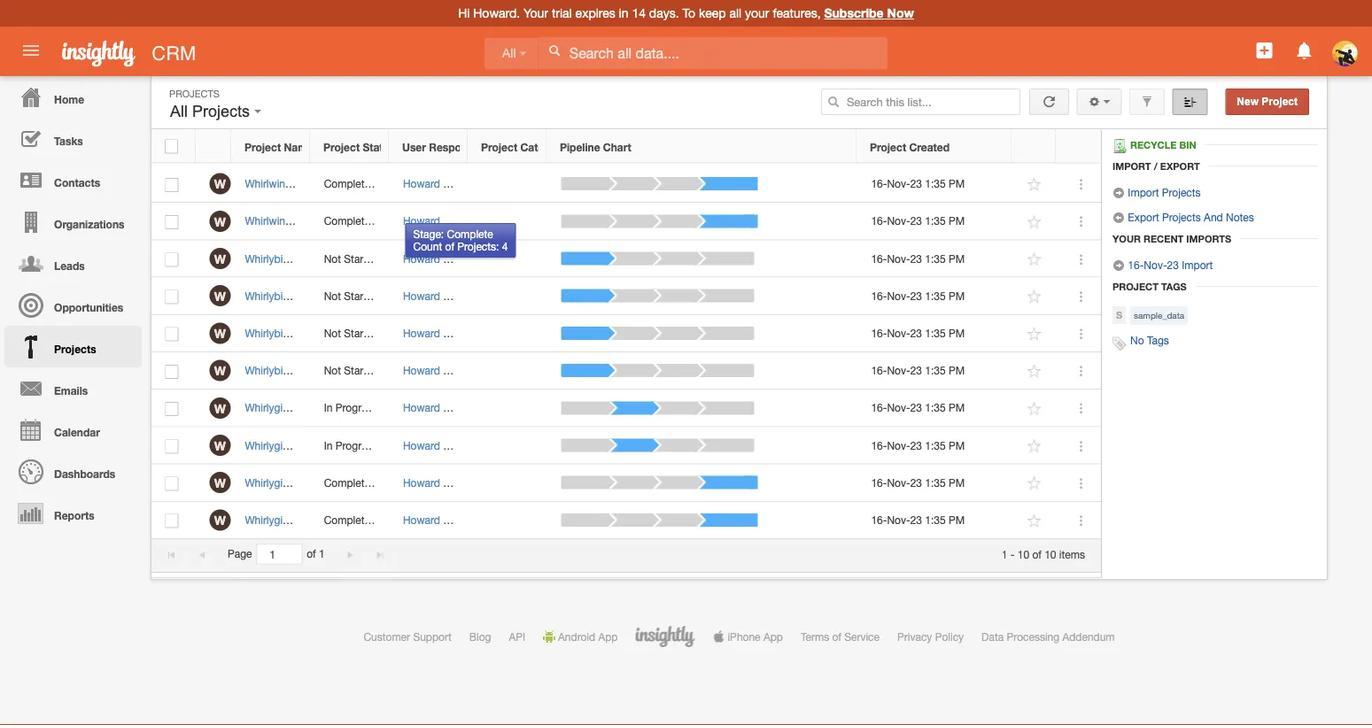 Task type: vqa. For each thing, say whether or not it's contained in the screenshot.
'1.'
no



Task type: locate. For each thing, give the bounding box(es) containing it.
howard brown up stage:
[[403, 215, 474, 227]]

g250 down "whirlygig g250 - jakubowski llc - barbara lane"
[[292, 439, 318, 452]]

not started
[[324, 252, 379, 265], [324, 290, 379, 302], [324, 327, 379, 340], [324, 365, 379, 377]]

w for whirlygig g250 - jakubowski llc - barbara lane
[[214, 401, 226, 416]]

w for whirlygig t920 - nakatomi trading corp. - samantha wright
[[214, 476, 226, 490]]

nov- for mills
[[887, 215, 910, 227]]

howard for miyazaki
[[403, 514, 440, 526]]

8 brown from the top
[[443, 439, 474, 452]]

4
[[502, 241, 508, 253]]

status
[[363, 141, 395, 153]]

recycle bin
[[1130, 139, 1196, 151]]

circle arrow left image
[[1113, 212, 1125, 224]]

brown up the sakda on the bottom left of page
[[443, 402, 474, 414]]

of right "terms"
[[832, 631, 842, 643]]

4 1:35 from the top
[[925, 290, 946, 302]]

g250 left jakubowski
[[292, 402, 318, 414]]

8 16-nov-23 1:35 pm cell from the top
[[858, 427, 1013, 465]]

0 vertical spatial industries
[[388, 215, 435, 227]]

follow image for lane
[[1026, 401, 1043, 417]]

whirlybird for whirlybird g950 - globex - albert lee
[[245, 252, 293, 265]]

1 vertical spatial oceanic
[[328, 439, 367, 452]]

1 16-nov-23 1:35 pm cell from the top
[[858, 166, 1013, 203]]

howard for allen
[[403, 178, 440, 190]]

project for project status user responsible
[[323, 141, 360, 153]]

g250 for jakubowski
[[292, 402, 318, 414]]

pm for mills
[[949, 215, 965, 227]]

0 vertical spatial t920
[[292, 477, 316, 489]]

in progress up nakatomi on the bottom
[[324, 439, 378, 452]]

2 whirlwinder from the top
[[245, 215, 301, 227]]

2 1:35 from the top
[[925, 215, 946, 227]]

pm for martin
[[949, 290, 965, 302]]

projects up emails link
[[54, 343, 96, 355]]

9 pm from the top
[[949, 477, 965, 489]]

- left jakubowski
[[320, 402, 325, 414]]

brown down complete
[[443, 252, 474, 265]]

14
[[632, 6, 646, 20]]

1 vertical spatial t920
[[292, 514, 316, 526]]

recycle bin link
[[1113, 139, 1205, 153]]

3 not started from the top
[[324, 327, 379, 340]]

howard brown link down martin at the top
[[403, 327, 474, 340]]

0 vertical spatial whirlwinder
[[245, 178, 301, 190]]

0 vertical spatial airlines
[[380, 178, 415, 190]]

trading
[[374, 477, 409, 489]]

items
[[1059, 548, 1085, 561]]

import right circle arrow right image
[[1128, 186, 1159, 198]]

1 vertical spatial all
[[170, 102, 188, 120]]

1 vertical spatial corp.
[[428, 327, 455, 340]]

1 follow image from the top
[[1026, 176, 1043, 193]]

w link for whirlygig g250 - jakubowski llc - barbara lane
[[209, 398, 231, 419]]

howard brown up 'wayne'
[[403, 477, 474, 489]]

4 whirlygig from the top
[[245, 514, 289, 526]]

0 vertical spatial oceanic
[[338, 178, 377, 190]]

0 vertical spatial in
[[324, 402, 333, 414]]

2 started from the top
[[344, 290, 379, 302]]

2 vertical spatial corp.
[[412, 477, 439, 489]]

2 pm from the top
[[949, 215, 965, 227]]

your recent imports
[[1113, 233, 1231, 245]]

progress up whirlygig g250 - oceanic airlines - mark sakda
[[336, 402, 378, 414]]

cell for sakda
[[468, 427, 547, 465]]

new project link
[[1225, 89, 1309, 115]]

projects inside button
[[192, 102, 250, 120]]

completed for wayne
[[324, 514, 377, 526]]

row group containing w
[[151, 166, 1101, 539]]

4 howard brown link from the top
[[403, 290, 474, 302]]

howard brown down "barbara"
[[403, 439, 474, 452]]

4 completed cell from the top
[[310, 502, 389, 539]]

x250
[[295, 327, 320, 340], [295, 365, 320, 377]]

1:35 for smith
[[925, 365, 946, 377]]

1 vertical spatial in progress
[[324, 439, 378, 452]]

howard brown link
[[403, 178, 474, 190], [403, 215, 474, 227], [403, 252, 474, 265], [403, 290, 474, 302], [403, 327, 474, 340], [403, 365, 474, 377], [403, 402, 474, 414], [403, 439, 474, 452], [403, 477, 474, 489], [403, 514, 474, 526]]

7 pm from the top
[[949, 402, 965, 414]]

0 vertical spatial all
[[502, 46, 516, 60]]

pm
[[949, 178, 965, 190], [949, 215, 965, 227], [949, 252, 965, 265], [949, 290, 965, 302], [949, 327, 965, 340], [949, 365, 965, 377], [949, 402, 965, 414], [949, 439, 965, 452], [949, 477, 965, 489], [949, 514, 965, 526]]

1 horizontal spatial 1
[[1002, 548, 1008, 561]]

new
[[1237, 96, 1259, 108]]

0 vertical spatial your
[[524, 6, 548, 20]]

howard brown link up "roger"
[[403, 178, 474, 190]]

cell up mills
[[468, 166, 547, 203]]

w row
[[151, 166, 1101, 203], [151, 203, 1101, 240], [151, 240, 1101, 278], [151, 278, 1101, 315], [151, 315, 1101, 353], [151, 353, 1101, 390], [151, 390, 1101, 427], [151, 427, 1101, 465], [151, 465, 1101, 502], [151, 502, 1101, 539]]

8 howard brown from the top
[[403, 439, 474, 452]]

1 t920 from the top
[[292, 477, 316, 489]]

completed up whirlwinder x520 - warbucks industries - roger mills
[[324, 178, 377, 190]]

0 vertical spatial import
[[1113, 160, 1151, 172]]

page
[[228, 548, 252, 561]]

completed cell
[[310, 166, 389, 203], [310, 203, 389, 240], [310, 465, 389, 502], [310, 502, 389, 539]]

import projects link
[[1113, 186, 1201, 199]]

16-nov-23 1:35 pm for mills
[[871, 215, 965, 227]]

all
[[729, 6, 742, 20]]

howard brown up mark at the left bottom of the page
[[403, 402, 474, 414]]

of right count
[[445, 241, 454, 253]]

import
[[1113, 160, 1151, 172], [1128, 186, 1159, 198], [1182, 259, 1213, 271]]

howard brown down lee
[[403, 290, 474, 302]]

1
[[319, 548, 325, 561], [1002, 548, 1008, 561]]

1 horizontal spatial all
[[502, 46, 516, 60]]

1 whirlybird from the top
[[245, 252, 293, 265]]

projects
[[169, 88, 220, 99], [192, 102, 250, 120], [1162, 186, 1201, 198], [1162, 211, 1201, 223], [54, 343, 96, 355]]

name
[[284, 141, 314, 153]]

1 horizontal spatial app
[[764, 631, 783, 643]]

brown down the samantha
[[443, 514, 474, 526]]

10 16-nov-23 1:35 pm from the top
[[871, 514, 965, 526]]

1 vertical spatial g950
[[295, 290, 321, 302]]

w link for whirlybird x250 - cyberdyne systems corp. - nicole gomez
[[209, 323, 231, 344]]

1 completed cell from the top
[[310, 166, 389, 203]]

1 vertical spatial export
[[1128, 211, 1159, 223]]

3 w link from the top
[[209, 248, 231, 269]]

howard brown link for nicole
[[403, 327, 474, 340]]

cell
[[468, 166, 547, 203], [468, 203, 547, 240], [468, 240, 547, 278], [468, 278, 547, 315], [468, 315, 547, 353], [468, 353, 547, 390], [468, 390, 547, 427], [468, 427, 547, 465], [468, 465, 547, 502], [468, 502, 547, 539]]

1 vertical spatial your
[[1113, 233, 1141, 245]]

terms of service link
[[801, 631, 880, 643]]

pm for allen
[[949, 178, 965, 190]]

23 for miyazaki
[[910, 514, 922, 526]]

1 follow image from the top
[[1026, 214, 1043, 231]]

0 vertical spatial x250
[[295, 327, 320, 340]]

3 follow image from the top
[[1026, 326, 1043, 343]]

2 g250 from the top
[[292, 439, 318, 452]]

projects up project name
[[192, 102, 250, 120]]

cell down smith
[[468, 390, 547, 427]]

terms
[[801, 631, 829, 643]]

your down circle arrow left image
[[1113, 233, 1141, 245]]

of
[[445, 241, 454, 253], [307, 548, 316, 561], [1032, 548, 1042, 561], [832, 631, 842, 643]]

16-nov-23 1:35 pm cell for mills
[[858, 203, 1013, 240]]

project left name
[[245, 141, 281, 153]]

6 w link from the top
[[209, 360, 231, 381]]

1 x520 from the top
[[304, 178, 328, 190]]

5 16-nov-23 1:35 pm cell from the top
[[858, 315, 1013, 353]]

7 brown from the top
[[443, 402, 474, 414]]

1 horizontal spatial 10
[[1045, 548, 1056, 561]]

not started cell up cyberdyne
[[310, 278, 389, 315]]

pipeline
[[560, 141, 600, 153]]

processing
[[1007, 631, 1060, 643]]

brown for allen
[[443, 178, 474, 190]]

1 whirlygig from the top
[[245, 402, 289, 414]]

howard up mark at the left bottom of the page
[[403, 402, 440, 414]]

3 not from the top
[[324, 327, 341, 340]]

howard brown for nicole
[[403, 327, 474, 340]]

trial
[[552, 6, 572, 20]]

whirlwinder
[[245, 178, 301, 190], [245, 215, 301, 227]]

in progress cell
[[310, 390, 389, 427], [310, 427, 389, 465]]

howard brown
[[403, 178, 474, 190], [403, 215, 474, 227], [403, 252, 474, 265], [403, 290, 474, 302], [403, 327, 474, 340], [403, 365, 474, 377], [403, 402, 474, 414], [403, 439, 474, 452], [403, 477, 474, 489], [403, 514, 474, 526]]

- left 'wayne'
[[425, 514, 430, 526]]

16-nov-23 1:35 pm cell
[[858, 166, 1013, 203], [858, 203, 1013, 240], [858, 240, 1013, 278], [858, 278, 1013, 315], [858, 315, 1013, 353], [858, 353, 1013, 390], [858, 390, 1013, 427], [858, 427, 1013, 465], [858, 465, 1013, 502], [858, 502, 1013, 539]]

1 x250 from the top
[[295, 327, 320, 340]]

0 vertical spatial x520
[[304, 178, 328, 190]]

0 vertical spatial progress
[[336, 402, 378, 414]]

app right iphone
[[764, 631, 783, 643]]

completed up globex
[[324, 215, 377, 227]]

1 - 10 of 10 items
[[1002, 548, 1085, 561]]

6 howard brown from the top
[[403, 365, 474, 377]]

2 vertical spatial industries
[[376, 514, 423, 526]]

follow image
[[1026, 176, 1043, 193], [1026, 289, 1043, 305], [1026, 363, 1043, 380], [1026, 401, 1043, 417], [1026, 438, 1043, 455], [1026, 513, 1043, 530]]

airlines up whirlygig t920 - nakatomi trading corp. - samantha wright on the left bottom
[[370, 439, 404, 452]]

cell up gomez
[[468, 278, 547, 315]]

howard brown link for smith
[[403, 365, 474, 377]]

calendar link
[[4, 409, 142, 451]]

4 follow image from the top
[[1026, 475, 1043, 492]]

3 1:35 from the top
[[925, 252, 946, 265]]

4 brown from the top
[[443, 290, 474, 302]]

in up whirlygig g250 - oceanic airlines - mark sakda
[[324, 402, 333, 414]]

whirlygig g250 - oceanic airlines - mark sakda link
[[245, 439, 480, 452]]

2 w row from the top
[[151, 203, 1101, 240]]

customer support
[[364, 631, 452, 643]]

all projects
[[170, 102, 254, 120]]

cell down mills
[[468, 240, 547, 278]]

16-nov-23 1:35 pm cell for sakda
[[858, 427, 1013, 465]]

w link for whirlygig t920 - nakatomi trading corp. - samantha wright
[[209, 472, 231, 494]]

howard for nicole
[[403, 327, 440, 340]]

g950 left sirius
[[295, 290, 321, 302]]

6 howard brown link from the top
[[403, 365, 474, 377]]

4 follow image from the top
[[1026, 401, 1043, 417]]

warbucks for x520
[[338, 215, 385, 227]]

not started cell
[[310, 240, 389, 278], [310, 278, 389, 315], [310, 315, 389, 353], [310, 353, 389, 390]]

1 in from the top
[[324, 402, 333, 414]]

your left trial
[[524, 6, 548, 20]]

brown up lane
[[443, 365, 474, 377]]

row group
[[151, 166, 1101, 539]]

completed down whirlygig g250 - oceanic airlines - mark sakda
[[324, 477, 377, 489]]

whirlygig g250 - jakubowski llc - barbara lane link
[[245, 402, 489, 414]]

privacy
[[897, 631, 932, 643]]

of right 1 field at bottom left
[[307, 548, 316, 561]]

in for oceanic
[[324, 439, 333, 452]]

no tags
[[1130, 334, 1169, 347]]

6 follow image from the top
[[1026, 513, 1043, 530]]

whirlygig
[[245, 402, 289, 414], [245, 439, 289, 452], [245, 477, 289, 489], [245, 514, 289, 526]]

6 pm from the top
[[949, 365, 965, 377]]

howard brown link up stage:
[[403, 215, 474, 227]]

not started down globex
[[324, 290, 379, 302]]

w link for whirlwinder x520 - warbucks industries - roger mills
[[209, 211, 231, 232]]

not up sirius
[[324, 252, 341, 265]]

1 app from the left
[[598, 631, 618, 643]]

howard for smith
[[403, 365, 440, 377]]

9 16-nov-23 1:35 pm cell from the top
[[858, 465, 1013, 502]]

sirius
[[331, 290, 358, 302]]

5 brown from the top
[[443, 327, 474, 340]]

projects link
[[4, 326, 142, 368]]

airlines down project status user responsible
[[380, 178, 415, 190]]

in up nakatomi on the bottom
[[324, 439, 333, 452]]

0 horizontal spatial 10
[[1018, 548, 1029, 561]]

crm
[[152, 42, 196, 64]]

howard down whirlygig t920 - nakatomi trading corp. - samantha wright link
[[403, 514, 440, 526]]

0 vertical spatial g950
[[295, 252, 321, 265]]

miyazaki
[[468, 514, 509, 526]]

9 16-nov-23 1:35 pm from the top
[[871, 477, 965, 489]]

all down crm
[[170, 102, 188, 120]]

completed cell down nakatomi on the bottom
[[310, 502, 389, 539]]

whirlygig t920 - nakatomi trading corp. - samantha wright link
[[245, 477, 540, 489]]

follow image for allen
[[1026, 176, 1043, 193]]

w for whirlybird x250 - cyberdyne systems corp. - nicole gomez
[[214, 326, 226, 341]]

w link for whirlygig g250 - oceanic airlines - mark sakda
[[209, 435, 231, 456]]

howard brown for lane
[[403, 402, 474, 414]]

all inside button
[[170, 102, 188, 120]]

x520 down name
[[304, 178, 328, 190]]

projects for all projects
[[192, 102, 250, 120]]

app for android app
[[598, 631, 618, 643]]

16-nov-23 1:35 pm cell for smith
[[858, 353, 1013, 390]]

7 howard brown from the top
[[403, 402, 474, 414]]

1 in progress cell from the top
[[310, 390, 389, 427]]

1:35
[[925, 178, 946, 190], [925, 215, 946, 227], [925, 252, 946, 265], [925, 290, 946, 302], [925, 327, 946, 340], [925, 365, 946, 377], [925, 402, 946, 414], [925, 439, 946, 452], [925, 477, 946, 489], [925, 514, 946, 526]]

1 in progress from the top
[[324, 402, 378, 414]]

howard down stage:
[[403, 252, 440, 265]]

10 brown from the top
[[443, 514, 474, 526]]

howard brown down the samantha
[[403, 514, 474, 526]]

whirlygig g250 - oceanic airlines - mark sakda
[[245, 439, 471, 452]]

howard for samantha
[[403, 477, 440, 489]]

days.
[[649, 6, 679, 20]]

howard
[[403, 178, 440, 190], [403, 215, 440, 227], [403, 252, 440, 265], [403, 290, 440, 302], [403, 327, 440, 340], [403, 365, 440, 377], [403, 402, 440, 414], [403, 439, 440, 452], [403, 477, 440, 489], [403, 514, 440, 526]]

None checkbox
[[165, 215, 178, 230], [165, 253, 178, 267], [165, 290, 178, 304], [165, 328, 178, 342], [165, 365, 178, 379], [165, 402, 178, 416], [165, 477, 178, 491], [165, 215, 178, 230], [165, 253, 178, 267], [165, 290, 178, 304], [165, 328, 178, 342], [165, 365, 178, 379], [165, 402, 178, 416], [165, 477, 178, 491]]

your
[[524, 6, 548, 20], [1113, 233, 1141, 245]]

16-nov-23 import link
[[1113, 259, 1213, 272]]

x250 left cyberdyne
[[295, 327, 320, 340]]

not down cyberdyne
[[324, 365, 341, 377]]

t920
[[292, 477, 316, 489], [292, 514, 316, 526]]

progress for jakubowski
[[336, 402, 378, 414]]

2 completed from the top
[[324, 215, 377, 227]]

hi howard. your trial expires in 14 days. to keep all your features, subscribe now
[[458, 6, 914, 20]]

- left sirius
[[324, 290, 328, 302]]

whirlwinder x520 - oceanic airlines - cynthia allen link
[[245, 178, 496, 190]]

oceanic for completed
[[338, 178, 377, 190]]

6 howard from the top
[[403, 365, 440, 377]]

2 x250 from the top
[[295, 365, 320, 377]]

1 vertical spatial warbucks
[[330, 365, 377, 377]]

your
[[745, 6, 769, 20]]

5 w link from the top
[[209, 323, 231, 344]]

3 w from the top
[[214, 252, 226, 266]]

project left created
[[870, 141, 906, 153]]

0 horizontal spatial export
[[1128, 211, 1159, 223]]

project
[[1262, 96, 1298, 108], [245, 141, 281, 153], [323, 141, 360, 153], [481, 141, 517, 153], [870, 141, 906, 153], [1113, 281, 1159, 292]]

whirlybird g950 - globex - albert lee link
[[245, 252, 433, 265]]

howard brown for samantha
[[403, 477, 474, 489]]

howard down martin at the top
[[403, 327, 440, 340]]

x520
[[304, 178, 328, 190], [304, 215, 328, 227]]

4 not from the top
[[324, 365, 341, 377]]

2 t920 from the top
[[292, 514, 316, 526]]

in for jakubowski
[[324, 402, 333, 414]]

0 horizontal spatial all
[[170, 102, 188, 120]]

10 1:35 from the top
[[925, 514, 946, 526]]

started up whirlybird g950 - sirius corp. - tina martin link
[[344, 252, 379, 265]]

16- for mills
[[871, 215, 887, 227]]

2 brown from the top
[[443, 215, 474, 227]]

howard for sakda
[[403, 439, 440, 452]]

privacy policy
[[897, 631, 964, 643]]

white image
[[548, 44, 561, 57]]

2 howard brown link from the top
[[403, 215, 474, 227]]

t920 left nakatomi on the bottom
[[292, 477, 316, 489]]

howard brown down stage:
[[403, 252, 474, 265]]

1 vertical spatial whirlwinder
[[245, 215, 301, 227]]

whirlwinder down project name
[[245, 178, 301, 190]]

pm for smith
[[949, 365, 965, 377]]

industries down whirlygig t920 - nakatomi trading corp. - samantha wright link
[[376, 514, 423, 526]]

5 1:35 from the top
[[925, 327, 946, 340]]

16- for allen
[[871, 178, 887, 190]]

whirlybird x250 - warbucks industries - carlos smith
[[245, 365, 498, 377]]

8 16-nov-23 1:35 pm from the top
[[871, 439, 965, 452]]

0 vertical spatial g250
[[292, 402, 318, 414]]

0 vertical spatial in progress
[[324, 402, 378, 414]]

7 w from the top
[[214, 401, 226, 416]]

6 cell from the top
[[468, 353, 547, 390]]

brown down the sakda on the bottom left of page
[[443, 477, 474, 489]]

iphone app link
[[713, 631, 783, 643]]

not for warbucks
[[324, 365, 341, 377]]

in progress for jakubowski
[[324, 402, 378, 414]]

1 right 1 field at bottom left
[[319, 548, 325, 561]]

16-nov-23 1:35 pm for martin
[[871, 290, 965, 302]]

warbucks down nakatomi on the bottom
[[326, 514, 373, 526]]

10 howard brown link from the top
[[403, 514, 474, 526]]

brown up complete
[[443, 215, 474, 227]]

0 horizontal spatial 1
[[319, 548, 325, 561]]

cell up 4
[[468, 203, 547, 240]]

w link
[[209, 173, 231, 195], [209, 211, 231, 232], [209, 248, 231, 269], [209, 285, 231, 307], [209, 323, 231, 344], [209, 360, 231, 381], [209, 398, 231, 419], [209, 435, 231, 456], [209, 472, 231, 494], [209, 510, 231, 531]]

howard left the sakda on the bottom left of page
[[403, 439, 440, 452]]

3 16-nov-23 1:35 pm cell from the top
[[858, 240, 1013, 278]]

cell down gomez
[[468, 353, 547, 390]]

projects for import projects
[[1162, 186, 1201, 198]]

notifications image
[[1294, 40, 1315, 61]]

completed cell up globex
[[310, 203, 389, 240]]

airlines for in progress
[[370, 439, 404, 452]]

howard for martin
[[403, 290, 440, 302]]

pm for sakda
[[949, 439, 965, 452]]

1 vertical spatial in
[[324, 439, 333, 452]]

- up stage:
[[438, 215, 442, 227]]

1 not from the top
[[324, 252, 341, 265]]

1 horizontal spatial export
[[1160, 160, 1200, 172]]

brown for lane
[[443, 402, 474, 414]]

3 pm from the top
[[949, 252, 965, 265]]

16-nov-23 1:35 pm cell for allen
[[858, 166, 1013, 203]]

project category pipeline chart
[[481, 141, 631, 153]]

4 not started cell from the top
[[310, 353, 389, 390]]

leads
[[54, 260, 85, 272]]

1 vertical spatial g250
[[292, 439, 318, 452]]

1 vertical spatial import
[[1128, 186, 1159, 198]]

2 vertical spatial warbucks
[[326, 514, 373, 526]]

nov- for miyazaki
[[887, 514, 910, 526]]

not started cell for warbucks
[[310, 353, 389, 390]]

0 horizontal spatial app
[[598, 631, 618, 643]]

howard brown link down lee
[[403, 290, 474, 302]]

7 howard from the top
[[403, 402, 440, 414]]

howard brown link for allen
[[403, 178, 474, 190]]

pm for nicole
[[949, 327, 965, 340]]

1 vertical spatial airlines
[[370, 439, 404, 452]]

x520 for warbucks
[[304, 215, 328, 227]]

navigation
[[0, 76, 142, 534]]

responsible
[[429, 141, 492, 153]]

policy
[[935, 631, 964, 643]]

android app
[[558, 631, 618, 643]]

1:35 for mills
[[925, 215, 946, 227]]

8 howard brown link from the top
[[403, 439, 474, 452]]

2 completed cell from the top
[[310, 203, 389, 240]]

expires
[[575, 6, 615, 20]]

t920 for warbucks
[[292, 514, 316, 526]]

2 follow image from the top
[[1026, 289, 1043, 305]]

projects up the your recent imports
[[1162, 211, 1201, 223]]

completed cell down whirlygig g250 - oceanic airlines - mark sakda
[[310, 465, 389, 502]]

in progress cell for jakubowski
[[310, 390, 389, 427]]

whirlybird g950 - sirius corp. - tina martin
[[245, 290, 450, 302]]

6 1:35 from the top
[[925, 365, 946, 377]]

4 whirlybird from the top
[[245, 365, 293, 377]]

started
[[344, 252, 379, 265], [344, 290, 379, 302], [344, 327, 379, 340], [344, 365, 379, 377]]

howard up stage:
[[403, 215, 440, 227]]

1 vertical spatial x520
[[304, 215, 328, 227]]

23
[[910, 178, 922, 190], [910, 215, 922, 227], [910, 252, 922, 265], [1167, 259, 1179, 271], [910, 290, 922, 302], [910, 327, 922, 340], [910, 365, 922, 377], [910, 402, 922, 414], [910, 439, 922, 452], [910, 477, 922, 489], [910, 514, 922, 526]]

project right "new"
[[1262, 96, 1298, 108]]

not started cell down whirlybird g950 - sirius corp. - tina martin
[[310, 315, 389, 353]]

brown for miyazaki
[[443, 514, 474, 526]]

1 vertical spatial industries
[[380, 365, 427, 377]]

5 howard brown from the top
[[403, 327, 474, 340]]

barbara
[[416, 402, 454, 414]]

whirlygig t920 - warbucks industries - wayne miyazaki link
[[245, 514, 518, 526]]

2 1 from the left
[[1002, 548, 1008, 561]]

10 16-nov-23 1:35 pm cell from the top
[[858, 502, 1013, 539]]

nov- for sakda
[[887, 439, 910, 452]]

3 started from the top
[[344, 327, 379, 340]]

1 g950 from the top
[[295, 252, 321, 265]]

None checkbox
[[165, 139, 178, 154], [165, 178, 178, 192], [165, 440, 178, 454], [165, 514, 178, 529], [165, 139, 178, 154], [165, 178, 178, 192], [165, 440, 178, 454], [165, 514, 178, 529]]

1 field
[[257, 545, 302, 564]]

recycle
[[1130, 139, 1177, 151]]

whirlwinder up whirlybird g950 - globex - albert lee
[[245, 215, 301, 227]]

16- for sakda
[[871, 439, 887, 452]]

projects up all projects
[[169, 88, 220, 99]]

brown for mills
[[443, 215, 474, 227]]

howard brown link for martin
[[403, 290, 474, 302]]

warbucks for x250
[[330, 365, 377, 377]]

0 vertical spatial warbucks
[[338, 215, 385, 227]]

emails
[[54, 384, 88, 397]]

organizations link
[[4, 201, 142, 243]]

import for import projects
[[1128, 186, 1159, 198]]

not started cell for globex
[[310, 240, 389, 278]]

brown right mark at the left bottom of the page
[[443, 439, 474, 452]]

howard brown for smith
[[403, 365, 474, 377]]

started for globex
[[344, 252, 379, 265]]

follow image for mills
[[1026, 214, 1043, 231]]

2 g950 from the top
[[295, 290, 321, 302]]

- left carlos
[[430, 365, 434, 377]]

projects up the export projects and notes link
[[1162, 186, 1201, 198]]

industries down systems
[[380, 365, 427, 377]]

of 1
[[307, 548, 325, 561]]

in progress cell up whirlygig g250 - oceanic airlines - mark sakda
[[310, 390, 389, 427]]

16- for nicole
[[871, 327, 887, 340]]

circle arrow right image
[[1113, 260, 1125, 272]]

corp. right sirius
[[361, 290, 387, 302]]

howard up "barbara"
[[403, 365, 440, 377]]

5 16-nov-23 1:35 pm from the top
[[871, 327, 965, 340]]

row
[[151, 130, 1100, 163]]

follow image
[[1026, 214, 1043, 231], [1026, 251, 1043, 268], [1026, 326, 1043, 343], [1026, 475, 1043, 492]]

home link
[[4, 76, 142, 118]]

of inside stage: complete count of projects: 4
[[445, 241, 454, 253]]

16-nov-23 1:35 pm for allen
[[871, 178, 965, 190]]

9 w row from the top
[[151, 465, 1101, 502]]

warbucks
[[338, 215, 385, 227], [330, 365, 377, 377], [326, 514, 373, 526]]

in progress up whirlygig g250 - oceanic airlines - mark sakda
[[324, 402, 378, 414]]

2 in progress from the top
[[324, 439, 378, 452]]

import left /
[[1113, 160, 1151, 172]]

corp. right systems
[[428, 327, 455, 340]]

started up "whirlygig g250 - jakubowski llc - barbara lane"
[[344, 365, 379, 377]]

in progress cell up nakatomi on the bottom
[[310, 427, 389, 465]]

- left the cynthia
[[418, 178, 422, 190]]

progress down jakubowski
[[336, 439, 378, 452]]

5 follow image from the top
[[1026, 438, 1043, 455]]

project up allen
[[481, 141, 517, 153]]

not started cell up jakubowski
[[310, 353, 389, 390]]

export
[[1160, 160, 1200, 172], [1128, 211, 1159, 223]]

2 not started from the top
[[324, 290, 379, 302]]

oceanic up whirlwinder x520 - warbucks industries - roger mills
[[338, 178, 377, 190]]

8 howard from the top
[[403, 439, 440, 452]]

project down circle arrow right icon
[[1113, 281, 1159, 292]]

1 vertical spatial progress
[[336, 439, 378, 452]]

1 pm from the top
[[949, 178, 965, 190]]

howard brown for martin
[[403, 290, 474, 302]]

2 in from the top
[[324, 439, 333, 452]]

brown up nicole
[[443, 290, 474, 302]]

4 not started from the top
[[324, 365, 379, 377]]

6 brown from the top
[[443, 365, 474, 377]]

23 for mills
[[910, 215, 922, 227]]

3 follow image from the top
[[1026, 363, 1043, 380]]

2 app from the left
[[764, 631, 783, 643]]

addendum
[[1063, 631, 1115, 643]]

1 vertical spatial x250
[[295, 365, 320, 377]]



Task type: describe. For each thing, give the bounding box(es) containing it.
cyberdyne
[[330, 327, 381, 340]]

w for whirlygig g250 - oceanic airlines - mark sakda
[[214, 438, 226, 453]]

keep
[[699, 6, 726, 20]]

circle arrow right image
[[1113, 187, 1125, 199]]

completed for cynthia
[[324, 178, 377, 190]]

follow image for sakda
[[1026, 438, 1043, 455]]

5 w row from the top
[[151, 315, 1101, 353]]

1:35 for nicole
[[925, 327, 946, 340]]

1:35 for martin
[[925, 290, 946, 302]]

in progress cell for oceanic
[[310, 427, 389, 465]]

not started cell for sirius
[[310, 278, 389, 315]]

1:35 for lane
[[925, 402, 946, 414]]

android
[[558, 631, 595, 643]]

1:35 for miyazaki
[[925, 514, 946, 526]]

s
[[1116, 310, 1123, 321]]

not started for cyberdyne
[[324, 327, 379, 340]]

corp. for systems
[[428, 327, 455, 340]]

- up whirlybird g950 - globex - albert lee
[[331, 215, 335, 227]]

Search this list... text field
[[821, 89, 1021, 115]]

3 howard brown link from the top
[[403, 252, 474, 265]]

nov- for martin
[[887, 290, 910, 302]]

nov- for smith
[[887, 365, 910, 377]]

industries for carlos
[[380, 365, 427, 377]]

bin
[[1180, 139, 1196, 151]]

w for whirlybird g950 - globex - albert lee
[[214, 252, 226, 266]]

16-nov-23 1:35 pm for miyazaki
[[871, 514, 965, 526]]

whirlwinder x520 - warbucks industries - roger mills
[[245, 215, 498, 227]]

api
[[509, 631, 525, 643]]

cell for samantha
[[468, 465, 547, 502]]

howard for mills
[[403, 215, 440, 227]]

- left tina
[[390, 290, 394, 302]]

whirlybird for whirlybird g950 - sirius corp. - tina martin
[[245, 290, 293, 302]]

23 for allen
[[910, 178, 922, 190]]

samantha
[[449, 477, 497, 489]]

nov- for samantha
[[887, 477, 910, 489]]

whirlybird for whirlybird x250 - warbucks industries - carlos smith
[[245, 365, 293, 377]]

carlos
[[437, 365, 467, 377]]

organizations
[[54, 218, 124, 230]]

w link for whirlybird g950 - sirius corp. - tina martin
[[209, 285, 231, 307]]

data processing addendum
[[982, 631, 1115, 643]]

16-nov-23 1:35 pm cell for miyazaki
[[858, 502, 1013, 539]]

api link
[[509, 631, 525, 643]]

dashboards link
[[4, 451, 142, 493]]

started for cyberdyne
[[344, 327, 379, 340]]

of left the items
[[1032, 548, 1042, 561]]

follow image for nicole
[[1026, 326, 1043, 343]]

stage:
[[413, 228, 444, 240]]

3 howard from the top
[[403, 252, 440, 265]]

16-nov-23 1:35 pm cell for samantha
[[858, 465, 1013, 502]]

follow image for samantha
[[1026, 475, 1043, 492]]

tasks link
[[4, 118, 142, 159]]

all for all
[[502, 46, 516, 60]]

no
[[1130, 334, 1144, 347]]

sample_data link
[[1130, 307, 1188, 325]]

- left nicole
[[458, 327, 462, 340]]

howard brown for sakda
[[403, 439, 474, 452]]

show list view filters image
[[1141, 96, 1153, 108]]

project for project tags
[[1113, 281, 1159, 292]]

- left cyberdyne
[[323, 327, 327, 340]]

all for all projects
[[170, 102, 188, 120]]

2 follow image from the top
[[1026, 251, 1043, 268]]

app for iphone app
[[764, 631, 783, 643]]

new project
[[1237, 96, 1298, 108]]

2 10 from the left
[[1045, 548, 1056, 561]]

tags
[[1161, 281, 1187, 292]]

8 w row from the top
[[151, 427, 1101, 465]]

support
[[413, 631, 452, 643]]

dashboards
[[54, 468, 115, 480]]

hi
[[458, 6, 470, 20]]

not started for sirius
[[324, 290, 379, 302]]

brown for sakda
[[443, 439, 474, 452]]

emails link
[[4, 368, 142, 409]]

lee
[[407, 252, 424, 265]]

recent
[[1144, 233, 1184, 245]]

no tags link
[[1130, 334, 1169, 347]]

customer support link
[[364, 631, 452, 643]]

not started for globex
[[324, 252, 379, 265]]

warbucks for t920
[[326, 514, 373, 526]]

10 w row from the top
[[151, 502, 1101, 539]]

whirlygig for whirlygig g250 - jakubowski llc - barbara lane
[[245, 402, 289, 414]]

sakda
[[441, 439, 471, 452]]

Search all data.... text field
[[538, 37, 887, 69]]

allen
[[464, 178, 487, 190]]

- down "whirlygig g250 - jakubowski llc - barbara lane"
[[320, 439, 325, 452]]

3 cell from the top
[[468, 240, 547, 278]]

reports
[[54, 509, 94, 522]]

navigation containing home
[[0, 76, 142, 534]]

whirlwinder x520 - oceanic airlines - cynthia allen
[[245, 178, 487, 190]]

w for whirlybird x250 - warbucks industries - carlos smith
[[214, 364, 226, 378]]

subscribe now link
[[824, 6, 914, 20]]

whirlygig for whirlygig t920 - nakatomi trading corp. - samantha wright
[[245, 477, 289, 489]]

6 w row from the top
[[151, 353, 1101, 390]]

whirlybird x250 - cyberdyne systems corp. - nicole gomez
[[245, 327, 532, 340]]

cell for miyazaki
[[468, 502, 547, 539]]

whirlygig g250 - jakubowski llc - barbara lane
[[245, 402, 480, 414]]

iphone app
[[728, 631, 783, 643]]

completed cell for cynthia
[[310, 166, 389, 203]]

1 horizontal spatial your
[[1113, 233, 1141, 245]]

refresh list image
[[1041, 96, 1058, 108]]

cell for nicole
[[468, 315, 547, 353]]

1:35 for allen
[[925, 178, 946, 190]]

cynthia
[[425, 178, 461, 190]]

all projects button
[[166, 98, 266, 125]]

category
[[520, 141, 567, 153]]

pm for samantha
[[949, 477, 965, 489]]

completed cell for -
[[310, 465, 389, 502]]

in
[[619, 6, 629, 20]]

- left 'albert'
[[368, 252, 372, 265]]

16-nov-23 1:35 pm cell for nicole
[[858, 315, 1013, 353]]

now
[[887, 6, 914, 20]]

opportunities link
[[4, 284, 142, 326]]

- left the items
[[1011, 548, 1015, 561]]

- left the samantha
[[442, 477, 446, 489]]

16- for smith
[[871, 365, 887, 377]]

data processing addendum link
[[982, 631, 1115, 643]]

export projects and notes
[[1125, 211, 1254, 223]]

mark
[[414, 439, 438, 452]]

7 w row from the top
[[151, 390, 1101, 427]]

nakatomi
[[326, 477, 371, 489]]

llc
[[387, 402, 406, 414]]

contacts link
[[4, 159, 142, 201]]

projects:
[[457, 241, 499, 253]]

gomez
[[498, 327, 532, 340]]

w link for whirlwinder x520 - oceanic airlines - cynthia allen
[[209, 173, 231, 195]]

whirlybird for whirlybird x250 - cyberdyne systems corp. - nicole gomez
[[245, 327, 293, 340]]

contacts
[[54, 176, 100, 189]]

- up "whirlygig g250 - jakubowski llc - barbara lane"
[[323, 365, 327, 377]]

3 brown from the top
[[443, 252, 474, 265]]

16-nov-23 import
[[1125, 259, 1213, 271]]

opportunities
[[54, 301, 123, 314]]

- right 'llc'
[[409, 402, 413, 414]]

brown for nicole
[[443, 327, 474, 340]]

g950 for sirius
[[295, 290, 321, 302]]

g250 for oceanic
[[292, 439, 318, 452]]

user
[[402, 141, 426, 153]]

to
[[683, 6, 695, 20]]

- left mark at the left bottom of the page
[[407, 439, 411, 452]]

data
[[982, 631, 1004, 643]]

0 vertical spatial corp.
[[361, 290, 387, 302]]

whirlwinder for whirlwinder x520 - warbucks industries - roger mills
[[245, 215, 301, 227]]

import projects
[[1125, 186, 1201, 198]]

0 horizontal spatial your
[[524, 6, 548, 20]]

not started cell for cyberdyne
[[310, 315, 389, 353]]

project for project name
[[245, 141, 281, 153]]

4 w row from the top
[[151, 278, 1101, 315]]

tina
[[397, 290, 417, 302]]

- left nakatomi on the bottom
[[319, 477, 323, 489]]

2 vertical spatial import
[[1182, 259, 1213, 271]]

- left globex
[[324, 252, 328, 265]]

howard brown for mills
[[403, 215, 474, 227]]

cell for allen
[[468, 166, 547, 203]]

imports
[[1187, 233, 1231, 245]]

globex
[[331, 252, 365, 265]]

nicole
[[465, 327, 495, 340]]

cog image
[[1088, 96, 1101, 108]]

lane
[[457, 402, 480, 414]]

wright
[[500, 477, 531, 489]]

customer
[[364, 631, 410, 643]]

show sidebar image
[[1184, 96, 1196, 108]]

1 1 from the left
[[319, 548, 325, 561]]

nov- for allen
[[887, 178, 910, 190]]

follow image for miyazaki
[[1026, 513, 1043, 530]]

1 w row from the top
[[151, 166, 1101, 203]]

- up the of 1 at the left bottom
[[319, 514, 323, 526]]

whirlygig t920 - warbucks industries - wayne miyazaki
[[245, 514, 509, 526]]

project inside new project link
[[1262, 96, 1298, 108]]

export projects and notes link
[[1113, 211, 1254, 224]]

3 w row from the top
[[151, 240, 1101, 278]]

3 howard brown from the top
[[403, 252, 474, 265]]

brown for samantha
[[443, 477, 474, 489]]

leads link
[[4, 243, 142, 284]]

not started for warbucks
[[324, 365, 379, 377]]

0 vertical spatial export
[[1160, 160, 1200, 172]]

pm for lane
[[949, 402, 965, 414]]

blog link
[[469, 631, 491, 643]]

23 for sakda
[[910, 439, 922, 452]]

23 for samantha
[[910, 477, 922, 489]]

project for project created
[[870, 141, 906, 153]]

1:35 for samantha
[[925, 477, 946, 489]]

3 16-nov-23 1:35 pm from the top
[[871, 252, 965, 265]]

16-nov-23 1:35 pm for lane
[[871, 402, 965, 414]]

- up whirlwinder x520 - warbucks industries - roger mills
[[331, 178, 335, 190]]

16-nov-23 1:35 pm for nicole
[[871, 327, 965, 340]]

airlines for completed
[[380, 178, 415, 190]]

whirlybird g950 - sirius corp. - tina martin link
[[245, 290, 459, 302]]

project status user responsible
[[323, 141, 492, 153]]

cell for lane
[[468, 390, 547, 427]]

1 10 from the left
[[1018, 548, 1029, 561]]

16-nov-23 1:35 pm for sakda
[[871, 439, 965, 452]]

subscribe
[[824, 6, 884, 20]]

search image
[[827, 96, 840, 108]]

x250 for cyberdyne
[[295, 327, 320, 340]]

16-nov-23 1:35 pm for samantha
[[871, 477, 965, 489]]

row containing project name
[[151, 130, 1100, 163]]



